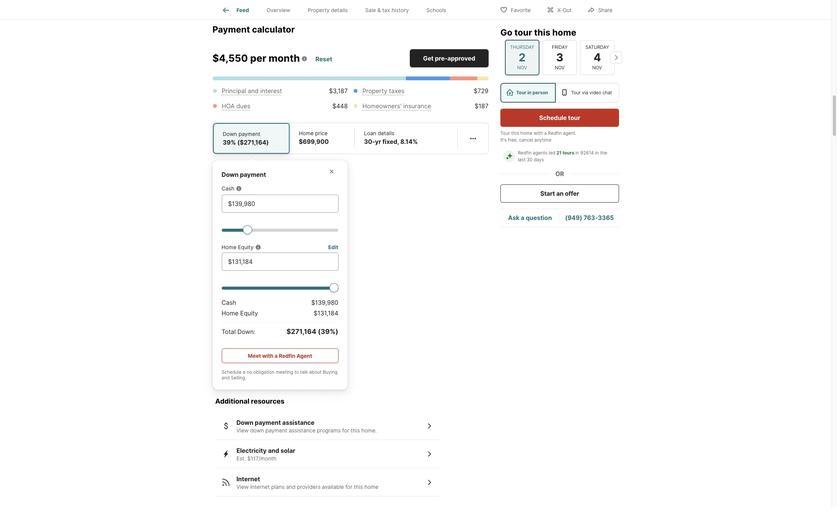 Task type: describe. For each thing, give the bounding box(es) containing it.
$699,900
[[299, 138, 329, 146]]

Down Payment Slider range field
[[222, 225, 338, 235]]

history
[[392, 7, 409, 13]]

home price $699,900
[[299, 130, 329, 146]]

plans
[[271, 484, 285, 491]]

go tour this home
[[500, 27, 576, 38]]

get pre-approved
[[423, 55, 475, 62]]

talk
[[300, 370, 308, 376]]

property details tab
[[299, 1, 357, 19]]

overview
[[267, 7, 290, 13]]

homeowners' insurance link
[[362, 103, 431, 110]]

home inside home price $699,900
[[299, 130, 314, 137]]

out
[[563, 7, 572, 13]]

homeowners' insurance
[[362, 103, 431, 110]]

schedule tour button
[[500, 109, 619, 127]]

down payment 39% ($271,164)
[[223, 131, 269, 147]]

tour via video chat
[[571, 90, 612, 96]]

this inside internet view internet plans and providers available for this home
[[354, 484, 363, 491]]

or
[[555, 170, 564, 178]]

and inside the "electricity and solar est. $117/month"
[[268, 448, 279, 455]]

next image
[[610, 52, 622, 64]]

2 vertical spatial home
[[222, 310, 239, 318]]

get pre-approved button
[[410, 49, 489, 68]]

video
[[589, 90, 601, 96]]

$271,164 (39%)
[[287, 328, 338, 336]]

nov for 4
[[592, 65, 602, 71]]

tour in person option
[[500, 83, 556, 103]]

resources
[[251, 398, 285, 406]]

property taxes link
[[362, 87, 405, 95]]

and inside schedule a no obligation meeting to talk about buying and selling.
[[222, 376, 230, 381]]

schedule a no obligation meeting to talk about buying and selling.
[[222, 370, 338, 381]]

hoa dues link
[[222, 103, 250, 110]]

4
[[594, 51, 601, 64]]

agents
[[533, 150, 548, 156]]

3
[[556, 51, 563, 64]]

additional
[[215, 398, 249, 406]]

obligation
[[253, 370, 275, 376]]

tour for go
[[514, 27, 532, 38]]

person
[[533, 90, 548, 96]]

homeowners'
[[362, 103, 402, 110]]

$271,164 (39%) tooltip
[[213, 154, 489, 390]]

tours
[[563, 150, 574, 156]]

2
[[519, 51, 526, 64]]

no
[[247, 370, 252, 376]]

in inside in the last 30 days
[[595, 150, 599, 156]]

1 vertical spatial internet
[[250, 484, 270, 491]]

this inside down payment assistance view down payment assistance programs for this home.
[[351, 428, 360, 434]]

reset button
[[315, 52, 333, 66]]

thursday 2 nov
[[510, 44, 534, 71]]

home inside internet view internet plans and providers available for this home
[[365, 484, 379, 491]]

x-
[[557, 7, 563, 13]]

for inside down payment assistance view down payment assistance programs for this home.
[[342, 428, 349, 434]]

tour via video chat option
[[556, 83, 619, 103]]

payment for down payment assistance view down payment assistance programs for this home.
[[255, 419, 281, 427]]

Home Equity Slider range field
[[222, 283, 338, 293]]

1 horizontal spatial in
[[575, 150, 579, 156]]

down for down payment assistance view down payment assistance programs for this home.
[[236, 419, 253, 427]]

down
[[250, 428, 264, 434]]

taxes
[[389, 87, 405, 95]]

(949)
[[565, 214, 582, 222]]

nov for 3
[[555, 65, 565, 71]]

92614
[[580, 150, 594, 156]]

redfin agents led 21 tours in 92614
[[518, 150, 594, 156]]

pre-
[[435, 55, 448, 62]]

solar
[[281, 448, 295, 455]]

free,
[[508, 137, 518, 143]]

payment right down
[[266, 428, 287, 434]]

question
[[526, 214, 552, 222]]

tour for tour via video chat
[[571, 90, 581, 96]]

agent.
[[563, 130, 577, 136]]

ask a question link
[[508, 214, 552, 222]]

feed
[[236, 7, 249, 13]]

fixed,
[[383, 138, 399, 146]]

hoa dues
[[222, 103, 250, 110]]

insurance
[[403, 103, 431, 110]]

electricity and solar est. $117/month
[[236, 448, 295, 462]]

internet view internet plans and providers available for this home
[[236, 476, 379, 491]]

get
[[423, 55, 434, 62]]

1 horizontal spatial with
[[534, 130, 543, 136]]

edit link
[[328, 244, 338, 252]]

favorite
[[511, 7, 531, 13]]

approved
[[448, 55, 475, 62]]

list box containing tour in person
[[500, 83, 619, 103]]

tour in person
[[516, 90, 548, 96]]

go
[[500, 27, 512, 38]]

principal and interest link
[[222, 87, 282, 95]]

2 home equity from the top
[[222, 310, 258, 318]]

available
[[322, 484, 344, 491]]

yr
[[375, 138, 381, 146]]

nov for 2
[[517, 65, 527, 71]]

anytime
[[534, 137, 551, 143]]

&
[[378, 7, 381, 13]]

details for property details
[[331, 7, 348, 13]]

tour for tour in person
[[516, 90, 526, 96]]

$139,980
[[311, 299, 338, 307]]

in inside option
[[527, 90, 532, 96]]

to
[[295, 370, 299, 376]]

with inside meet with a redfin agent "button"
[[262, 353, 273, 360]]

for inside internet view internet plans and providers available for this home
[[346, 484, 352, 491]]

payment for down payment 39% ($271,164)
[[239, 131, 260, 137]]

price
[[315, 130, 328, 137]]

agent
[[297, 353, 312, 360]]

redfin inside "button"
[[279, 353, 295, 360]]

home.
[[361, 428, 377, 434]]

chat
[[603, 90, 612, 96]]

(949) 763-3365 link
[[565, 214, 614, 222]]

friday 3 nov
[[552, 44, 568, 71]]

a up the anytime
[[544, 130, 547, 136]]

view inside down payment assistance view down payment assistance programs for this home.
[[236, 428, 249, 434]]

down payment
[[222, 171, 266, 179]]



Task type: locate. For each thing, give the bounding box(es) containing it.
an
[[556, 190, 564, 198]]

this right 'available'
[[354, 484, 363, 491]]

cancel
[[519, 137, 533, 143]]

days
[[534, 157, 544, 163]]

it's free, cancel anytime
[[500, 137, 551, 143]]

None button
[[505, 40, 539, 75], [542, 40, 577, 75], [580, 40, 615, 75], [505, 40, 539, 75], [542, 40, 577, 75], [580, 40, 615, 75]]

2 horizontal spatial nov
[[592, 65, 602, 71]]

0 horizontal spatial home
[[365, 484, 379, 491]]

a right ask
[[521, 214, 524, 222]]

1 vertical spatial home
[[222, 244, 236, 251]]

this left home.
[[351, 428, 360, 434]]

down inside down payment assistance view down payment assistance programs for this home.
[[236, 419, 253, 427]]

x-out
[[557, 7, 572, 13]]

0 horizontal spatial with
[[262, 353, 273, 360]]

nov inside friday 3 nov
[[555, 65, 565, 71]]

tour for tour this home with a redfin agent.
[[500, 130, 510, 136]]

1 vertical spatial redfin
[[518, 150, 532, 156]]

tour
[[514, 27, 532, 38], [568, 114, 580, 122]]

tour up the agent.
[[568, 114, 580, 122]]

redfin up meeting
[[279, 353, 295, 360]]

1 vertical spatial property
[[362, 87, 387, 95]]

electricity
[[236, 448, 267, 455]]

down up "39%"
[[223, 131, 237, 137]]

1 vertical spatial view
[[236, 484, 249, 491]]

equity
[[238, 244, 254, 251], [240, 310, 258, 318]]

0 vertical spatial schedule
[[539, 114, 567, 122]]

$3,187
[[329, 87, 348, 95]]

view left down
[[236, 428, 249, 434]]

763-
[[584, 214, 598, 222]]

dues
[[236, 103, 250, 110]]

about
[[309, 370, 322, 376]]

list box
[[500, 83, 619, 103]]

(949) 763-3365
[[565, 214, 614, 222]]

nov inside saturday 4 nov
[[592, 65, 602, 71]]

in left person
[[527, 90, 532, 96]]

1 horizontal spatial tour
[[568, 114, 580, 122]]

schedule inside 'button'
[[539, 114, 567, 122]]

0 vertical spatial with
[[534, 130, 543, 136]]

home
[[552, 27, 576, 38], [520, 130, 532, 136], [365, 484, 379, 491]]

and left interest
[[248, 87, 259, 95]]

1 vertical spatial cash
[[222, 299, 236, 307]]

property
[[308, 7, 330, 13], [362, 87, 387, 95]]

and right plans
[[286, 484, 296, 491]]

thursday
[[510, 44, 534, 50]]

redfin up the anytime
[[548, 130, 562, 136]]

0 horizontal spatial schedule
[[222, 370, 242, 376]]

1 view from the top
[[236, 428, 249, 434]]

and left selling.
[[222, 376, 230, 381]]

and
[[248, 87, 259, 95], [222, 376, 230, 381], [268, 448, 279, 455], [286, 484, 296, 491]]

loan details 30-yr fixed, 8.14%
[[364, 130, 418, 146]]

a inside "button"
[[275, 353, 278, 360]]

cash down down payment
[[222, 186, 234, 192]]

total
[[222, 329, 236, 336]]

1 vertical spatial details
[[378, 130, 395, 137]]

property inside "tab"
[[308, 7, 330, 13]]

0 horizontal spatial in
[[527, 90, 532, 96]]

0 horizontal spatial details
[[331, 7, 348, 13]]

1 horizontal spatial redfin
[[518, 150, 532, 156]]

1 cash from the top
[[222, 186, 234, 192]]

view down est.
[[236, 484, 249, 491]]

2 horizontal spatial in
[[595, 150, 599, 156]]

interest
[[260, 87, 282, 95]]

nov down 2
[[517, 65, 527, 71]]

view
[[236, 428, 249, 434], [236, 484, 249, 491]]

property taxes
[[362, 87, 405, 95]]

0 vertical spatial down
[[223, 131, 237, 137]]

payment up down
[[255, 419, 281, 427]]

feed link
[[221, 6, 249, 15]]

2 cash from the top
[[222, 299, 236, 307]]

1 horizontal spatial details
[[378, 130, 395, 137]]

payment inside down payment 39% ($271,164)
[[239, 131, 260, 137]]

none text field inside $271,164 (39%) tooltip
[[228, 258, 332, 267]]

tour left via
[[571, 90, 581, 96]]

None text field
[[228, 200, 332, 209]]

1 vertical spatial assistance
[[289, 428, 316, 434]]

1 vertical spatial schedule
[[222, 370, 242, 376]]

down:
[[237, 329, 255, 336]]

saturday
[[585, 44, 609, 50]]

principal
[[222, 87, 246, 95]]

nov down the 3
[[555, 65, 565, 71]]

schedule left the "no"
[[222, 370, 242, 376]]

details for loan details 30-yr fixed, 8.14%
[[378, 130, 395, 137]]

with up the anytime
[[534, 130, 543, 136]]

down up down
[[236, 419, 253, 427]]

none text field inside $271,164 (39%) tooltip
[[228, 200, 332, 209]]

tour left person
[[516, 90, 526, 96]]

details inside "tab"
[[331, 7, 348, 13]]

for right 'available'
[[346, 484, 352, 491]]

1 vertical spatial for
[[346, 484, 352, 491]]

1 home equity from the top
[[222, 244, 254, 251]]

payment inside $271,164 (39%) tooltip
[[240, 171, 266, 179]]

39%
[[223, 139, 236, 147]]

a inside schedule a no obligation meeting to talk about buying and selling.
[[243, 370, 245, 376]]

last
[[518, 157, 526, 163]]

reset
[[316, 55, 332, 63]]

0 vertical spatial home
[[552, 27, 576, 38]]

overview tab
[[258, 1, 299, 19]]

down payment assistance view down payment assistance programs for this home.
[[236, 419, 377, 434]]

view inside internet view internet plans and providers available for this home
[[236, 484, 249, 491]]

with right meet
[[262, 353, 273, 360]]

it's
[[500, 137, 507, 143]]

additional resources
[[215, 398, 285, 406]]

meet with a redfin agent button
[[222, 349, 338, 364]]

internet down est.
[[236, 476, 260, 483]]

0 horizontal spatial tour
[[514, 27, 532, 38]]

down for down payment 39% ($271,164)
[[223, 131, 237, 137]]

providers
[[297, 484, 321, 491]]

$729
[[474, 87, 489, 95]]

cash up 'total'
[[222, 299, 236, 307]]

schools tab
[[418, 1, 455, 19]]

0 vertical spatial details
[[331, 7, 348, 13]]

1 nov from the left
[[517, 65, 527, 71]]

schools
[[427, 7, 446, 13]]

in right tours
[[575, 150, 579, 156]]

buying
[[323, 370, 338, 376]]

schedule up tour this home with a redfin agent.
[[539, 114, 567, 122]]

hoa
[[222, 103, 235, 110]]

2 vertical spatial down
[[236, 419, 253, 427]]

0 horizontal spatial property
[[308, 7, 330, 13]]

$448
[[332, 103, 348, 110]]

and inside internet view internet plans and providers available for this home
[[286, 484, 296, 491]]

this up thursday
[[534, 27, 550, 38]]

0 vertical spatial view
[[236, 428, 249, 434]]

with
[[534, 130, 543, 136], [262, 353, 273, 360]]

payment down ($271,164)
[[240, 171, 266, 179]]

down for down payment
[[222, 171, 239, 179]]

property for property taxes
[[362, 87, 387, 95]]

3365
[[598, 214, 614, 222]]

tour inside 'button'
[[568, 114, 580, 122]]

month
[[269, 52, 300, 64]]

1 vertical spatial down
[[222, 171, 239, 179]]

down inside down payment 39% ($271,164)
[[223, 131, 237, 137]]

1 vertical spatial with
[[262, 353, 273, 360]]

in the last 30 days
[[518, 150, 609, 163]]

tour for schedule
[[568, 114, 580, 122]]

1 vertical spatial home equity
[[222, 310, 258, 318]]

schedule for schedule a no obligation meeting to talk about buying and selling.
[[222, 370, 242, 376]]

0 vertical spatial equity
[[238, 244, 254, 251]]

None text field
[[228, 258, 332, 267]]

2 horizontal spatial tour
[[571, 90, 581, 96]]

cash
[[222, 186, 234, 192], [222, 299, 236, 307]]

a
[[544, 130, 547, 136], [521, 214, 524, 222], [275, 353, 278, 360], [243, 370, 245, 376]]

down
[[223, 131, 237, 137], [222, 171, 239, 179], [236, 419, 253, 427]]

details inside loan details 30-yr fixed, 8.14%
[[378, 130, 395, 137]]

friday
[[552, 44, 568, 50]]

0 vertical spatial tour
[[514, 27, 532, 38]]

down down "39%"
[[222, 171, 239, 179]]

via
[[582, 90, 588, 96]]

2 horizontal spatial home
[[552, 27, 576, 38]]

start
[[540, 190, 555, 198]]

0 vertical spatial for
[[342, 428, 349, 434]]

0 vertical spatial redfin
[[548, 130, 562, 136]]

tab list containing feed
[[213, 0, 461, 19]]

1 horizontal spatial schedule
[[539, 114, 567, 122]]

payment
[[213, 24, 250, 35]]

0 horizontal spatial tour
[[500, 130, 510, 136]]

tour this home with a redfin agent.
[[500, 130, 577, 136]]

0 vertical spatial internet
[[236, 476, 260, 483]]

2 vertical spatial redfin
[[279, 353, 295, 360]]

sale & tax history
[[365, 7, 409, 13]]

total down:
[[222, 329, 255, 336]]

home equity
[[222, 244, 254, 251], [222, 310, 258, 318]]

ask a question
[[508, 214, 552, 222]]

share button
[[581, 2, 619, 17]]

x-out button
[[540, 2, 578, 17]]

1 horizontal spatial tour
[[516, 90, 526, 96]]

nov down 4
[[592, 65, 602, 71]]

payment
[[239, 131, 260, 137], [240, 171, 266, 179], [255, 419, 281, 427], [266, 428, 287, 434]]

0 vertical spatial home
[[299, 130, 314, 137]]

this up free,
[[511, 130, 519, 136]]

1 vertical spatial tour
[[568, 114, 580, 122]]

this
[[534, 27, 550, 38], [511, 130, 519, 136], [351, 428, 360, 434], [354, 484, 363, 491]]

2 horizontal spatial redfin
[[548, 130, 562, 136]]

1 horizontal spatial property
[[362, 87, 387, 95]]

tab list
[[213, 0, 461, 19]]

assistance
[[282, 419, 315, 427], [289, 428, 316, 434]]

details left sale
[[331, 7, 348, 13]]

down inside $271,164 (39%) tooltip
[[222, 171, 239, 179]]

1 vertical spatial home
[[520, 130, 532, 136]]

the
[[600, 150, 607, 156]]

1 horizontal spatial home
[[520, 130, 532, 136]]

property details
[[308, 7, 348, 13]]

30-
[[364, 138, 375, 146]]

schedule for schedule tour
[[539, 114, 567, 122]]

favorite button
[[494, 2, 537, 17]]

schedule tour
[[539, 114, 580, 122]]

nov
[[517, 65, 527, 71], [555, 65, 565, 71], [592, 65, 602, 71]]

tour up it's on the right
[[500, 130, 510, 136]]

1 horizontal spatial nov
[[555, 65, 565, 71]]

3 nov from the left
[[592, 65, 602, 71]]

sale & tax history tab
[[357, 1, 418, 19]]

0 horizontal spatial nov
[[517, 65, 527, 71]]

0 vertical spatial home equity
[[222, 244, 254, 251]]

0 vertical spatial property
[[308, 7, 330, 13]]

2 view from the top
[[236, 484, 249, 491]]

0 vertical spatial assistance
[[282, 419, 315, 427]]

for right programs
[[342, 428, 349, 434]]

1 vertical spatial equity
[[240, 310, 258, 318]]

a left the "no"
[[243, 370, 245, 376]]

schedule inside schedule a no obligation meeting to talk about buying and selling.
[[222, 370, 242, 376]]

2 vertical spatial home
[[365, 484, 379, 491]]

property for property details
[[308, 7, 330, 13]]

0 horizontal spatial redfin
[[279, 353, 295, 360]]

share
[[598, 7, 613, 13]]

$4,550 per month
[[213, 52, 300, 64]]

internet left plans
[[250, 484, 270, 491]]

a up meeting
[[275, 353, 278, 360]]

principal and interest
[[222, 87, 282, 95]]

payment for down payment
[[240, 171, 266, 179]]

tour up thursday
[[514, 27, 532, 38]]

and up the $117/month
[[268, 448, 279, 455]]

2 nov from the left
[[555, 65, 565, 71]]

led
[[549, 150, 555, 156]]

0 vertical spatial cash
[[222, 186, 234, 192]]

details up fixed,
[[378, 130, 395, 137]]

in left the
[[595, 150, 599, 156]]

nov inside thursday 2 nov
[[517, 65, 527, 71]]

redfin up last
[[518, 150, 532, 156]]

tour inside tour via video chat option
[[571, 90, 581, 96]]

payment up ($271,164)
[[239, 131, 260, 137]]

tour inside tour in person option
[[516, 90, 526, 96]]



Task type: vqa. For each thing, say whether or not it's contained in the screenshot.


